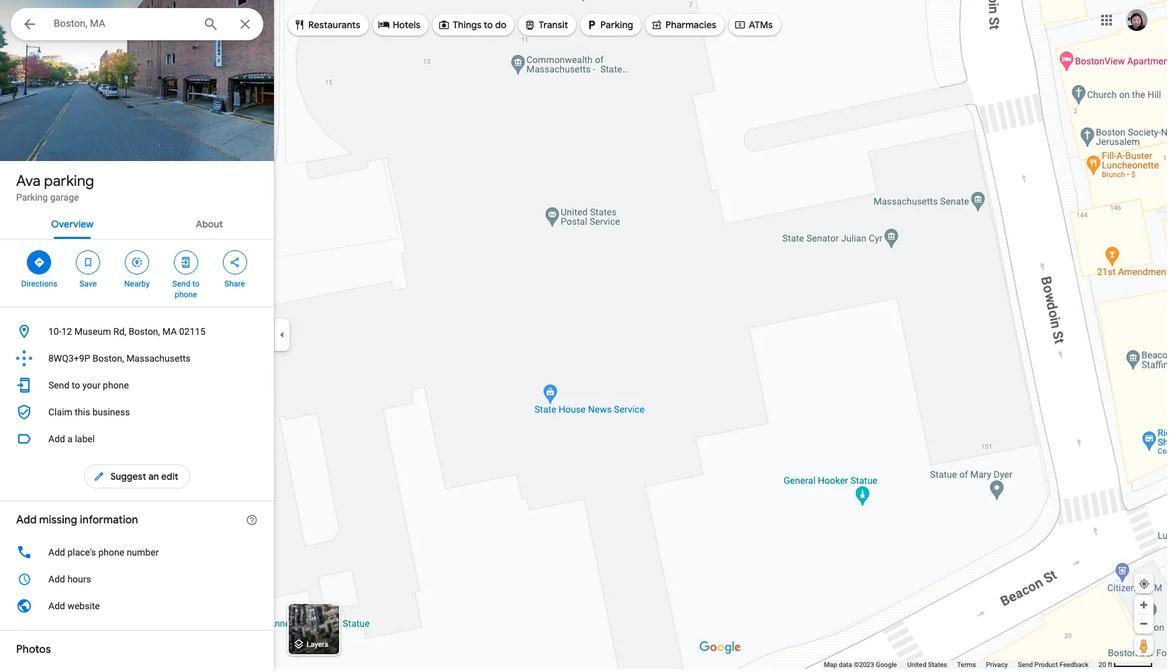 Task type: locate. For each thing, give the bounding box(es) containing it.
massachusetts
[[126, 353, 191, 364]]

product
[[1035, 661, 1058, 669]]

to inside the send to phone
[[192, 279, 199, 289]]

0 vertical spatial boston,
[[129, 326, 160, 337]]

footer containing map data ©2023 google
[[824, 661, 1099, 670]]

states
[[928, 661, 947, 669]]

phone inside information for ava parking region
[[103, 380, 129, 391]]

parking inside the ava parking parking garage
[[16, 192, 48, 203]]

send inside footer
[[1018, 661, 1033, 669]]

add left place's
[[48, 547, 65, 558]]

1 horizontal spatial to
[[192, 279, 199, 289]]

2 vertical spatial to
[[72, 380, 80, 391]]

0 vertical spatial parking
[[600, 19, 633, 31]]

boston,
[[129, 326, 160, 337], [93, 353, 124, 364]]

to inside button
[[72, 380, 80, 391]]

phone inside the send to phone
[[175, 290, 197, 300]]


[[651, 17, 663, 32]]

1 vertical spatial parking
[[16, 192, 48, 203]]

save
[[79, 279, 97, 289]]

send inside information for ava parking region
[[48, 380, 69, 391]]

united
[[907, 661, 926, 669]]

add for add place's phone number
[[48, 547, 65, 558]]

add website
[[48, 601, 100, 612]]

1 vertical spatial phone
[[103, 380, 129, 391]]

add
[[48, 434, 65, 445], [16, 514, 37, 527], [48, 547, 65, 558], [48, 574, 65, 585], [48, 601, 65, 612]]

None field
[[54, 15, 192, 32]]

add left missing
[[16, 514, 37, 527]]

to left share
[[192, 279, 199, 289]]

add missing information
[[16, 514, 138, 527]]

2 horizontal spatial to
[[484, 19, 493, 31]]

to left do
[[484, 19, 493, 31]]

2 vertical spatial phone
[[98, 547, 124, 558]]

0 horizontal spatial boston,
[[93, 353, 124, 364]]

google account: michele murakami  
(michele.murakami@adept.ai) image
[[1126, 9, 1148, 31]]

add left a
[[48, 434, 65, 445]]

rd,
[[113, 326, 126, 337]]

ava parking main content
[[0, 0, 274, 670]]

add website button
[[0, 593, 274, 620]]

to
[[484, 19, 493, 31], [192, 279, 199, 289], [72, 380, 80, 391]]

to inside  things to do
[[484, 19, 493, 31]]

parking
[[600, 19, 633, 31], [16, 192, 48, 203]]

add left website
[[48, 601, 65, 612]]

send product feedback
[[1018, 661, 1089, 669]]

to left your
[[72, 380, 80, 391]]

0 vertical spatial send
[[172, 279, 190, 289]]

send inside the send to phone
[[172, 279, 190, 289]]

parking
[[44, 172, 94, 191]]

claim this business link
[[0, 399, 274, 426]]

garage
[[50, 192, 79, 203]]

0 vertical spatial to
[[484, 19, 493, 31]]

add left hours on the left of page
[[48, 574, 65, 585]]

1 horizontal spatial parking
[[600, 19, 633, 31]]

 hotels
[[378, 17, 420, 32]]

send to your phone button
[[0, 372, 274, 399]]

send up claim
[[48, 380, 69, 391]]

ava
[[16, 172, 41, 191]]

actions for ava parking region
[[0, 240, 274, 307]]

send for send product feedback
[[1018, 661, 1033, 669]]

phone right your
[[103, 380, 129, 391]]

a
[[67, 434, 73, 445]]

phone right place's
[[98, 547, 124, 558]]

Boston, MA field
[[11, 8, 263, 40]]

send down 
[[172, 279, 190, 289]]

send left product
[[1018, 661, 1033, 669]]

add inside button
[[48, 601, 65, 612]]

add place's phone number
[[48, 547, 159, 558]]

1 horizontal spatial send
[[172, 279, 190, 289]]

this
[[75, 407, 90, 418]]

museum
[[74, 326, 111, 337]]

 suggest an edit
[[93, 469, 178, 484]]


[[33, 255, 45, 270]]

tab list containing overview
[[0, 207, 274, 239]]

footer
[[824, 661, 1099, 670]]

overview
[[51, 218, 94, 230]]

nearby
[[124, 279, 150, 289]]

google maps element
[[0, 0, 1167, 670]]

12
[[61, 326, 72, 337]]

none field inside boston, ma field
[[54, 15, 192, 32]]

0 horizontal spatial send
[[48, 380, 69, 391]]

1 vertical spatial to
[[192, 279, 199, 289]]

boston, down the rd,
[[93, 353, 124, 364]]

parking down ava
[[16, 192, 48, 203]]

2 vertical spatial send
[[1018, 661, 1033, 669]]

2 horizontal spatial send
[[1018, 661, 1033, 669]]


[[293, 17, 306, 32]]

ft
[[1108, 661, 1112, 669]]

information
[[80, 514, 138, 527]]

1 vertical spatial send
[[48, 380, 69, 391]]

directions
[[21, 279, 57, 289]]

phone down 
[[175, 290, 197, 300]]


[[131, 255, 143, 270]]

united states button
[[907, 661, 947, 670]]

send
[[172, 279, 190, 289], [48, 380, 69, 391], [1018, 661, 1033, 669]]

 pharmacies
[[651, 17, 716, 32]]

tab list
[[0, 207, 274, 239]]

0 horizontal spatial parking
[[16, 192, 48, 203]]

add for add a label
[[48, 434, 65, 445]]

20 ft
[[1099, 661, 1112, 669]]

boston, right the rd,
[[129, 326, 160, 337]]

claim this business
[[48, 407, 130, 418]]

1 horizontal spatial boston,
[[129, 326, 160, 337]]

0 vertical spatial phone
[[175, 290, 197, 300]]


[[82, 255, 94, 270]]

footer inside google maps element
[[824, 661, 1099, 670]]


[[586, 17, 598, 32]]

an
[[148, 471, 159, 483]]

send for send to phone
[[172, 279, 190, 289]]

united states
[[907, 661, 947, 669]]

0 horizontal spatial to
[[72, 380, 80, 391]]

claim
[[48, 407, 72, 418]]

more info image
[[246, 514, 258, 526]]

phone
[[175, 290, 197, 300], [103, 380, 129, 391], [98, 547, 124, 558]]


[[21, 15, 38, 34]]

parking right 
[[600, 19, 633, 31]]

show your location image
[[1138, 578, 1150, 590]]



Task type: describe. For each thing, give the bounding box(es) containing it.
overview button
[[40, 207, 104, 239]]

zoom in image
[[1139, 600, 1149, 610]]

terms
[[957, 661, 976, 669]]

photo of ava parking image
[[0, 0, 274, 161]]

terms button
[[957, 661, 976, 670]]

business
[[92, 407, 130, 418]]

 restaurants
[[293, 17, 360, 32]]

data
[[839, 661, 852, 669]]

1 vertical spatial boston,
[[93, 353, 124, 364]]

send to phone
[[172, 279, 199, 300]]

 atms
[[734, 17, 773, 32]]

 parking
[[586, 17, 633, 32]]


[[93, 469, 105, 484]]

collapse side panel image
[[275, 327, 289, 342]]

hours
[[67, 574, 91, 585]]

privacy button
[[986, 661, 1008, 670]]

 things to do
[[438, 17, 507, 32]]

your
[[82, 380, 101, 391]]


[[734, 17, 746, 32]]

ma
[[162, 326, 177, 337]]

privacy
[[986, 661, 1008, 669]]

©2023
[[854, 661, 874, 669]]

 button
[[11, 8, 48, 43]]


[[229, 255, 241, 270]]

atms
[[749, 19, 773, 31]]

do
[[495, 19, 507, 31]]

map
[[824, 661, 837, 669]]

pharmacies
[[665, 19, 716, 31]]

phone for place's
[[98, 547, 124, 558]]

layers
[[307, 641, 328, 650]]

add hours button
[[0, 566, 274, 593]]

edit
[[161, 471, 178, 483]]

add for add website
[[48, 601, 65, 612]]

photos
[[16, 643, 51, 657]]

 transit
[[524, 17, 568, 32]]

transit
[[539, 19, 568, 31]]

label
[[75, 434, 95, 445]]

add a label button
[[0, 426, 274, 453]]

10-
[[48, 326, 62, 337]]

suggest
[[110, 471, 146, 483]]

number
[[127, 547, 159, 558]]

add place's phone number button
[[0, 539, 274, 566]]

to for send to phone
[[192, 279, 199, 289]]

parking garage button
[[16, 191, 79, 204]]

information for ava parking region
[[0, 318, 274, 426]]

share
[[224, 279, 245, 289]]

to for send to your phone
[[72, 380, 80, 391]]

8wq3+9p
[[48, 353, 90, 364]]

things
[[453, 19, 482, 31]]

ava parking parking garage
[[16, 172, 94, 203]]

add for add hours
[[48, 574, 65, 585]]

20
[[1099, 661, 1106, 669]]

tab list inside google maps element
[[0, 207, 274, 239]]

parking inside  parking
[[600, 19, 633, 31]]

about button
[[185, 207, 234, 239]]

20 ft button
[[1099, 661, 1153, 669]]

website
[[67, 601, 100, 612]]

send to your phone
[[48, 380, 129, 391]]


[[180, 255, 192, 270]]

place's
[[67, 547, 96, 558]]

add for add missing information
[[16, 514, 37, 527]]

google
[[876, 661, 897, 669]]


[[524, 17, 536, 32]]

send for send to your phone
[[48, 380, 69, 391]]

phone for to
[[175, 290, 197, 300]]

8wq3+9p boston, massachusetts button
[[0, 345, 274, 372]]

about
[[196, 218, 223, 230]]

feedback
[[1060, 661, 1089, 669]]

8wq3+9p boston, massachusetts
[[48, 353, 191, 364]]

show street view coverage image
[[1134, 636, 1154, 656]]

zoom out image
[[1139, 619, 1149, 629]]

 search field
[[11, 8, 263, 43]]

map data ©2023 google
[[824, 661, 897, 669]]

10-12 museum rd, boston, ma 02115
[[48, 326, 206, 337]]

restaurants
[[308, 19, 360, 31]]


[[438, 17, 450, 32]]

missing
[[39, 514, 77, 527]]

add a label
[[48, 434, 95, 445]]

add hours
[[48, 574, 91, 585]]

send product feedback button
[[1018, 661, 1089, 670]]

hotels
[[393, 19, 420, 31]]

02115
[[179, 326, 206, 337]]


[[378, 17, 390, 32]]



Task type: vqa. For each thing, say whether or not it's contained in the screenshot.
The 4.6 Stars 425 Reviews image
no



